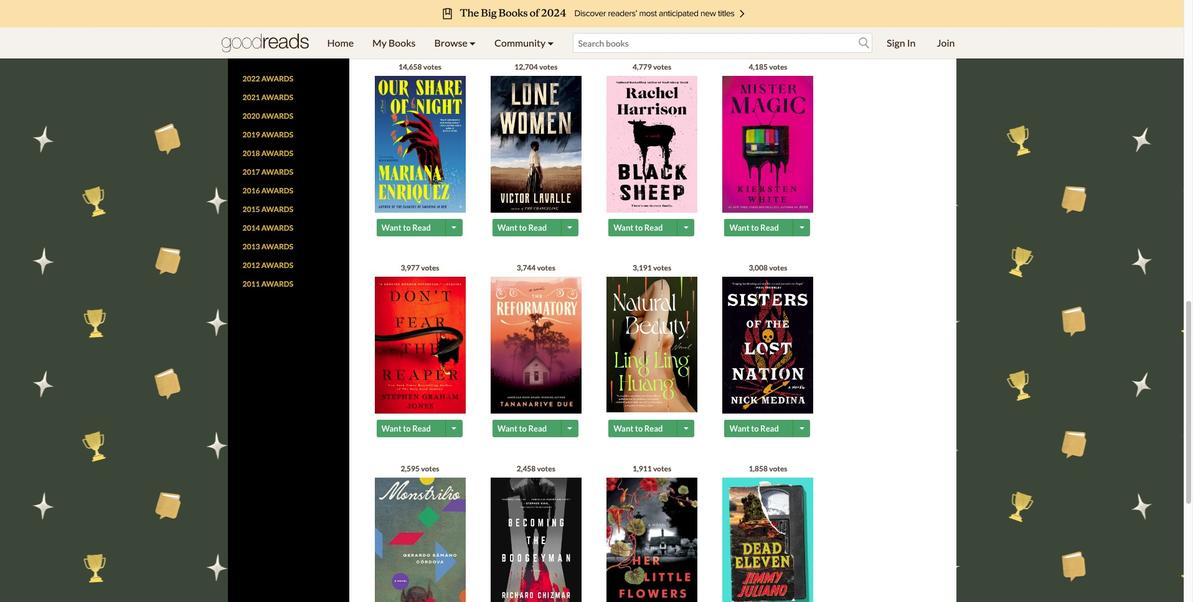 Task type: vqa. For each thing, say whether or not it's contained in the screenshot.
least
no



Task type: locate. For each thing, give the bounding box(es) containing it.
awards for 2016 awards
[[261, 186, 293, 196]]

awards up 2019 awards link
[[261, 112, 293, 121]]

▾ right browse
[[470, 37, 476, 49]]

awards
[[261, 74, 293, 84], [261, 93, 293, 102], [261, 112, 293, 121], [261, 130, 293, 140], [261, 149, 293, 158], [261, 168, 293, 177], [261, 186, 293, 196], [261, 205, 293, 214], [261, 224, 293, 233], [261, 242, 293, 252], [261, 261, 293, 271], [261, 280, 293, 289]]

2021 awards link
[[243, 93, 293, 102]]

want for 'want to read' "button" above 3,191
[[614, 223, 634, 233]]

2013 awards
[[243, 242, 293, 252]]

want up 2,595
[[381, 424, 402, 434]]

3,191
[[633, 263, 652, 273]]

to for 'want to read' "button" over 1,911
[[635, 424, 643, 434]]

want for 'want to read' "button" on top of 2,595
[[381, 424, 402, 434]]

to up 1,858
[[751, 424, 759, 434]]

mister magic by kiersten white image
[[723, 76, 814, 214]]

want for 'want to read' "button" above 3,977
[[381, 223, 402, 233]]

votes right 3,744
[[537, 263, 556, 273]]

to up the books
[[403, 22, 411, 32]]

read
[[412, 22, 431, 32], [528, 22, 547, 32], [645, 22, 663, 32], [761, 22, 779, 32], [412, 223, 431, 233], [528, 223, 547, 233], [645, 223, 663, 233], [761, 223, 779, 233], [412, 424, 431, 434], [528, 424, 547, 434], [645, 424, 663, 434], [761, 424, 779, 434]]

want to read button
[[377, 18, 447, 35], [493, 18, 563, 35], [609, 18, 679, 35], [725, 18, 795, 35], [377, 219, 447, 236], [493, 219, 563, 236], [609, 219, 679, 236], [725, 219, 795, 236], [377, 420, 447, 438], [493, 420, 563, 438], [609, 420, 679, 438], [725, 420, 795, 438]]

lone women by victor lavalle image
[[491, 76, 582, 214]]

awards up 2014 awards
[[261, 205, 293, 214]]

to up 2,595
[[403, 424, 411, 434]]

1,911 votes
[[633, 464, 672, 474]]

to up 3,744
[[519, 223, 527, 233]]

to
[[403, 22, 411, 32], [519, 22, 527, 32], [635, 22, 643, 32], [751, 22, 759, 32], [403, 223, 411, 233], [519, 223, 527, 233], [635, 223, 643, 233], [751, 223, 759, 233], [403, 424, 411, 434], [519, 424, 527, 434], [635, 424, 643, 434], [751, 424, 759, 434]]

2017 awards
[[243, 168, 293, 177]]

community ▾
[[495, 37, 554, 49]]

votes right 2,595
[[421, 464, 439, 474]]

1 awards from the top
[[261, 74, 293, 84]]

▾ inside dropdown button
[[470, 37, 476, 49]]

browse
[[434, 37, 468, 49]]

4,779 votes
[[633, 62, 672, 71]]

2011 awards
[[243, 280, 293, 289]]

9 awards from the top
[[261, 224, 293, 233]]

2017 awards link
[[243, 168, 293, 177]]

view
[[243, 15, 259, 22]]

votes right 14,658
[[423, 62, 442, 71]]

want to read button up 3,977
[[377, 219, 447, 236]]

awards down the 2020 awards
[[261, 130, 293, 140]]

2015
[[243, 205, 260, 214]]

2020 awards
[[243, 112, 293, 121]]

to for 'want to read' "button" over 3,744
[[519, 223, 527, 233]]

votes for 3,977 votes
[[421, 263, 439, 273]]

votes right 1,858
[[769, 464, 788, 474]]

votes for 4,185 votes
[[769, 62, 788, 71]]

2016
[[243, 186, 260, 196]]

votes for 14,658 votes
[[423, 62, 442, 71]]

votes right 2,458
[[537, 464, 556, 474]]

want up 1,858
[[730, 424, 750, 434]]

want to read button up 3,744
[[493, 219, 563, 236]]

the most anticipated books of 2024 image
[[94, 0, 1090, 27]]

to up search for books to add to your shelves search field at the top
[[751, 22, 759, 32]]

want up community
[[498, 22, 518, 32]]

votes right 3,977
[[421, 263, 439, 273]]

2019 awards link
[[243, 130, 293, 140]]

want to read up 1,858
[[730, 424, 779, 434]]

her little flowers by shannon  morgan image
[[607, 478, 698, 603]]

2022
[[243, 74, 260, 84]]

awards down 2022 awards
[[261, 93, 293, 102]]

11 awards from the top
[[261, 261, 293, 271]]

sisters of the lost nation by nick medina image
[[723, 277, 814, 414]]

want to read button up 1,911
[[609, 420, 679, 438]]

votes
[[423, 62, 442, 71], [539, 62, 558, 71], [653, 62, 672, 71], [769, 62, 788, 71], [421, 263, 439, 273], [537, 263, 556, 273], [653, 263, 672, 273], [769, 263, 788, 273], [421, 464, 439, 474], [537, 464, 556, 474], [653, 464, 672, 474], [769, 464, 788, 474]]

read up 1,858 votes
[[761, 424, 779, 434]]

▾ for community ▾
[[548, 37, 554, 49]]

3 awards from the top
[[261, 112, 293, 121]]

12,704
[[515, 62, 538, 71]]

read up 2,458 votes
[[528, 424, 547, 434]]

8 awards from the top
[[261, 205, 293, 214]]

2,595 votes
[[401, 464, 439, 474]]

don't fear the reaper by stephen graham jones image
[[375, 277, 466, 416]]

awards up '2017 awards'
[[261, 149, 293, 158]]

awards down the 2015 awards
[[261, 224, 293, 233]]

▾ up 12,704 votes
[[548, 37, 554, 49]]

7 awards from the top
[[261, 186, 293, 196]]

votes for 2,458 votes
[[537, 464, 556, 474]]

3,008 votes
[[749, 263, 788, 273]]

3,977
[[401, 263, 420, 273]]

votes right 12,704
[[539, 62, 558, 71]]

votes right 4,185
[[769, 62, 788, 71]]

want up 1,911
[[614, 424, 634, 434]]

awards up 2012 awards
[[261, 242, 293, 252]]

want
[[381, 22, 402, 32], [498, 22, 518, 32], [614, 22, 634, 32], [730, 22, 750, 32], [381, 223, 402, 233], [498, 223, 518, 233], [614, 223, 634, 233], [730, 223, 750, 233], [381, 424, 402, 434], [498, 424, 518, 434], [614, 424, 634, 434], [730, 424, 750, 434]]

to up 1,911
[[635, 424, 643, 434]]

want up 2,458
[[498, 424, 518, 434]]

3,977 votes
[[401, 263, 439, 273]]

rouge by mona awad image
[[375, 0, 466, 12]]

awards up 2016 awards at left
[[261, 168, 293, 177]]

14,658 votes
[[399, 62, 442, 71]]

votes for 3,008 votes
[[769, 263, 788, 273]]

want down the september house by carissa orlando image
[[614, 22, 634, 32]]

awards down '2017 awards'
[[261, 186, 293, 196]]

want to read up 1,911
[[614, 424, 663, 434]]

1,911
[[633, 464, 652, 474]]

in
[[907, 37, 916, 49]]

3,008
[[749, 263, 768, 273]]

awards for 2021 awards
[[261, 93, 293, 102]]

awards down 2013 awards at left
[[261, 261, 293, 271]]

want up 3,191
[[614, 223, 634, 233]]

to up community ▾
[[519, 22, 527, 32]]

awards down 2012 awards
[[261, 280, 293, 289]]

to for 'want to read' "button" above 1,858
[[751, 424, 759, 434]]

2019
[[243, 130, 260, 140]]

to up 3,977
[[403, 223, 411, 233]]

votes for 1,858 votes
[[769, 464, 788, 474]]

2021 awards
[[243, 93, 293, 102]]

2022 awards link
[[243, 74, 293, 84]]

to for 'want to read' "button" over community ▾
[[519, 22, 527, 32]]

to for 'want to read' "button" on top of 2,595
[[403, 424, 411, 434]]

1 horizontal spatial ▾
[[548, 37, 554, 49]]

1 ▾ from the left
[[470, 37, 476, 49]]

awards for 2018 awards
[[261, 149, 293, 158]]

3,744 votes
[[517, 263, 556, 273]]

monstrilio by gerardo sámano córdova image
[[375, 478, 466, 603]]

2014
[[243, 224, 260, 233]]

votes for 4,779 votes
[[653, 62, 672, 71]]

votes right 4,779
[[653, 62, 672, 71]]

2021
[[243, 93, 260, 102]]

to for 'want to read' "button" on top of 3,008
[[751, 223, 759, 233]]

votes for 3,744 votes
[[537, 263, 556, 273]]

home
[[327, 37, 354, 49]]

want up 3,744
[[498, 223, 518, 233]]

want for 'want to read' "button" on top of 3,008
[[730, 223, 750, 233]]

want up my books
[[381, 22, 402, 32]]

awards up 2021 awards
[[261, 74, 293, 84]]

community ▾ button
[[485, 27, 563, 59]]

view results → link
[[243, 1, 339, 24]]

10 awards from the top
[[261, 242, 293, 252]]

to up 3,191
[[635, 223, 643, 233]]

4 awards from the top
[[261, 130, 293, 140]]

read up the 3,977 votes
[[412, 223, 431, 233]]

6 awards from the top
[[261, 168, 293, 177]]

to up 3,008
[[751, 223, 759, 233]]

read down rouge by mona awad image
[[412, 22, 431, 32]]

want for 'want to read' "button" over 3,744
[[498, 223, 518, 233]]

5 awards from the top
[[261, 149, 293, 158]]

▾ inside popup button
[[548, 37, 554, 49]]

to for 'want to read' "button" above 3,191
[[635, 223, 643, 233]]

votes right 3,191
[[653, 263, 672, 273]]

sign in
[[887, 37, 916, 49]]

want to read
[[381, 22, 431, 32], [498, 22, 547, 32], [614, 22, 663, 32], [730, 22, 779, 32], [381, 223, 431, 233], [498, 223, 547, 233], [614, 223, 663, 233], [730, 223, 779, 233], [381, 424, 431, 434], [498, 424, 547, 434], [614, 424, 663, 434], [730, 424, 779, 434]]

awards for 2022 awards
[[261, 74, 293, 84]]

2018
[[243, 149, 260, 158]]

1,858 votes
[[749, 464, 788, 474]]

awards for 2014 awards
[[261, 224, 293, 233]]

0 horizontal spatial ▾
[[470, 37, 476, 49]]

want up 3,977
[[381, 223, 402, 233]]

2014 awards
[[243, 224, 293, 233]]

my darling girl by jennifer  mcmahon image
[[491, 0, 582, 12]]

2 ▾ from the left
[[548, 37, 554, 49]]

want up search for books to add to your shelves search field at the top
[[730, 22, 750, 32]]

want to read button up community ▾
[[493, 18, 563, 35]]

Search books text field
[[573, 33, 873, 53]]

want for 'want to read' "button" over 1,911
[[614, 424, 634, 434]]

my books
[[372, 37, 416, 49]]

want for 'want to read' "button" over 2,458
[[498, 424, 518, 434]]

to for 'want to read' "button" over 4,185
[[751, 22, 759, 32]]

to up 2,458
[[519, 424, 527, 434]]

want to read button up 3,191
[[609, 219, 679, 236]]

votes for 3,191 votes
[[653, 263, 672, 273]]

want for 'want to read' "button" underneath the september house by carissa orlando image
[[614, 22, 634, 32]]

to for 'want to read' "button" over 2,458
[[519, 424, 527, 434]]

want up 3,008
[[730, 223, 750, 233]]

12 awards from the top
[[261, 280, 293, 289]]

votes right 1,911
[[653, 464, 672, 474]]

books
[[389, 37, 416, 49]]

menu
[[318, 27, 563, 59]]

2020 awards link
[[243, 112, 293, 121]]

▾
[[470, 37, 476, 49], [548, 37, 554, 49]]

to down the september house by carissa orlando image
[[635, 22, 643, 32]]

votes right 3,008
[[769, 263, 788, 273]]

2 awards from the top
[[261, 93, 293, 102]]



Task type: describe. For each thing, give the bounding box(es) containing it.
2014 awards link
[[243, 224, 293, 233]]

2016 awards link
[[243, 186, 293, 196]]

2011 awards link
[[243, 280, 293, 289]]

to for 'want to read' "button" above 3,977
[[403, 223, 411, 233]]

want to read up 2,595
[[381, 424, 431, 434]]

to for 'want to read' "button" on top of the books
[[403, 22, 411, 32]]

2013 awards link
[[243, 242, 293, 252]]

2017
[[243, 168, 260, 177]]

▾ for browse ▾
[[470, 37, 476, 49]]

2013
[[243, 242, 260, 252]]

2018 awards
[[243, 149, 293, 158]]

home link
[[318, 27, 363, 59]]

read up 3,744 votes
[[528, 223, 547, 233]]

want to read up 3,191
[[614, 223, 663, 233]]

2011
[[243, 280, 260, 289]]

read up 3,191 votes
[[645, 223, 663, 233]]

want to read up 3,744
[[498, 223, 547, 233]]

browse ▾ button
[[425, 27, 485, 59]]

want to read button up 2,595
[[377, 420, 447, 438]]

awards for 2011 awards
[[261, 280, 293, 289]]

12,704 votes
[[515, 62, 558, 71]]

read up 2,595 votes
[[412, 424, 431, 434]]

want to read button up the books
[[377, 18, 447, 35]]

menu containing home
[[318, 27, 563, 59]]

want to read up 3,977
[[381, 223, 431, 233]]

4,185 votes
[[749, 62, 788, 71]]

14,658
[[399, 62, 422, 71]]

want to read up search for books to add to your shelves search field at the top
[[730, 22, 779, 32]]

want to read up 3,008
[[730, 223, 779, 233]]

2012
[[243, 261, 260, 271]]

want to read button up 2,458
[[493, 420, 563, 438]]

view results →
[[243, 15, 293, 22]]

awards for 2020 awards
[[261, 112, 293, 121]]

dead eleven by jimmy juliano image
[[723, 478, 814, 603]]

2020
[[243, 112, 260, 121]]

→
[[287, 15, 293, 22]]

votes for 12,704 votes
[[539, 62, 558, 71]]

join link
[[928, 27, 964, 59]]

2018 awards link
[[243, 149, 293, 158]]

2022 awards
[[243, 74, 293, 84]]

becoming the boogeyman by richard  chizmar image
[[491, 478, 582, 603]]

want to read down the september house by carissa orlando image
[[614, 22, 663, 32]]

read down my darling girl by jennifer  mcmahon image
[[528, 22, 547, 32]]

awards for 2013 awards
[[261, 242, 293, 252]]

community
[[495, 37, 546, 49]]

the september house by carissa orlando image
[[607, 0, 698, 12]]

our share of night by mariana enríquez image
[[375, 76, 466, 213]]

want to read button down the september house by carissa orlando image
[[609, 18, 679, 35]]

2012 awards link
[[243, 261, 293, 271]]

awards for 2019 awards
[[261, 130, 293, 140]]

3,744
[[517, 263, 536, 273]]

votes for 1,911 votes
[[653, 464, 672, 474]]

black sheep by rachel   harrison image
[[607, 76, 698, 213]]

2015 awards
[[243, 205, 293, 214]]

read up 4,185 votes
[[761, 22, 779, 32]]

sign
[[887, 37, 905, 49]]

want for 'want to read' "button" above 1,858
[[730, 424, 750, 434]]

4,779
[[633, 62, 652, 71]]

natural beauty by ling ling huang image
[[607, 277, 698, 413]]

2012 awards
[[243, 261, 293, 271]]

want to read up 2,458
[[498, 424, 547, 434]]

sign in link
[[878, 27, 925, 59]]

1,858
[[749, 464, 768, 474]]

3,191 votes
[[633, 263, 672, 273]]

2019 awards
[[243, 130, 293, 140]]

2016 awards
[[243, 186, 293, 196]]

awards for 2012 awards
[[261, 261, 293, 271]]

want for 'want to read' "button" over community ▾
[[498, 22, 518, 32]]

to for 'want to read' "button" underneath the september house by carissa orlando image
[[635, 22, 643, 32]]

want for 'want to read' "button" over 4,185
[[730, 22, 750, 32]]

read down the september house by carissa orlando image
[[645, 22, 663, 32]]

2,595
[[401, 464, 420, 474]]

results
[[260, 15, 286, 22]]

Search for books to add to your shelves search field
[[573, 33, 873, 53]]

my books link
[[363, 27, 425, 59]]

join
[[937, 37, 955, 49]]

votes for 2,595 votes
[[421, 464, 439, 474]]

2,458 votes
[[517, 464, 556, 474]]

want to read button up 1,858
[[725, 420, 795, 438]]

read up 3,008 votes
[[761, 223, 779, 233]]

my
[[372, 37, 387, 49]]

want to read up community
[[498, 22, 547, 32]]

2015 awards link
[[243, 205, 293, 214]]

want for 'want to read' "button" on top of the books
[[381, 22, 402, 32]]

browse ▾
[[434, 37, 476, 49]]

read up the "1,911 votes"
[[645, 424, 663, 434]]

want to read up the books
[[381, 22, 431, 32]]

want to read button up 4,185
[[725, 18, 795, 35]]

the reformatory by tananarive due image
[[491, 277, 582, 414]]

4,185
[[749, 62, 768, 71]]

awards for 2017 awards
[[261, 168, 293, 177]]

awards for 2015 awards
[[261, 205, 293, 214]]

want to read button up 3,008
[[725, 219, 795, 236]]

2,458
[[517, 464, 536, 474]]



